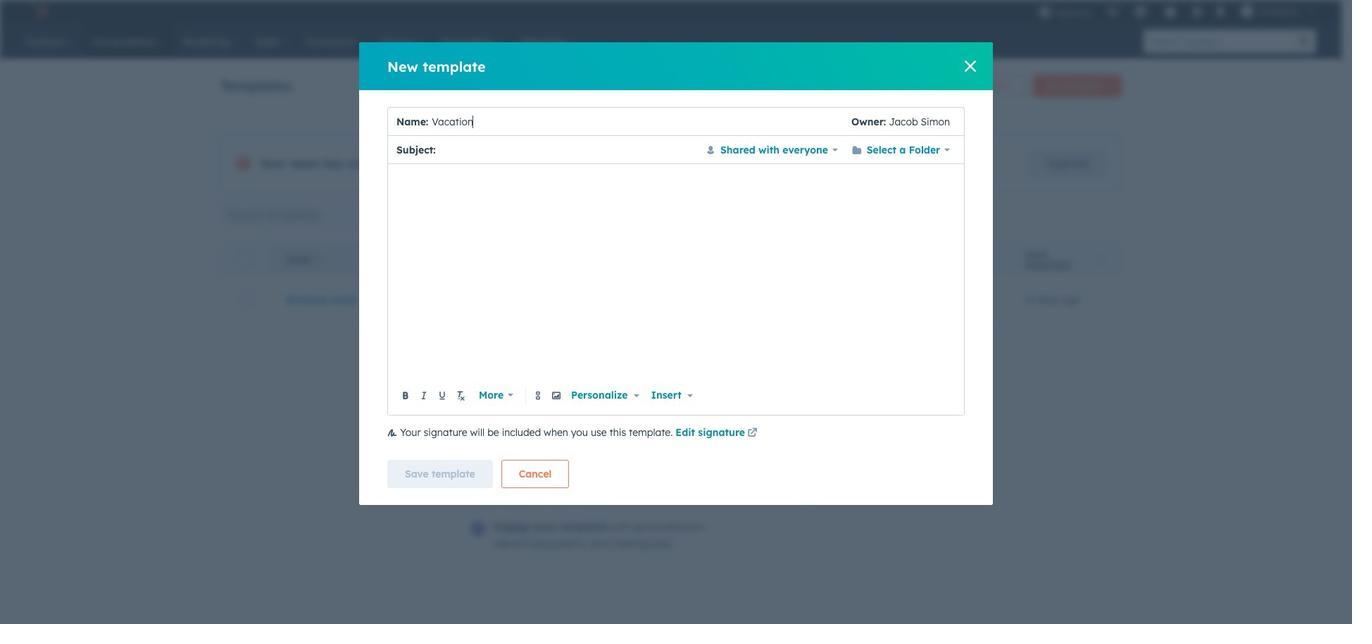 Task type: vqa. For each thing, say whether or not it's contained in the screenshot.
banner
yes



Task type: describe. For each thing, give the bounding box(es) containing it.
jacob simon image
[[1241, 5, 1254, 18]]

close image
[[965, 61, 977, 72]]

Search HubSpot search field
[[1144, 30, 1293, 54]]

ascending sort. press to sort descending. image
[[316, 254, 322, 264]]



Task type: locate. For each thing, give the bounding box(es) containing it.
marketplaces image
[[1135, 6, 1148, 19]]

dialog
[[359, 42, 993, 505]]

press to sort. element
[[1099, 254, 1104, 266]]

press to sort. image
[[1099, 254, 1104, 264]]

None text field
[[397, 173, 956, 384]]

Search search field
[[220, 201, 391, 229]]

None text field
[[429, 107, 852, 136], [439, 141, 696, 158], [429, 107, 852, 136], [439, 141, 696, 158]]

banner
[[220, 70, 1122, 97]]

menu
[[1032, 0, 1325, 23]]

link opens in a new window image
[[748, 428, 758, 439]]

link opens in a new window image
[[748, 426, 758, 442]]

ascending sort. press to sort descending. element
[[316, 254, 322, 266]]



